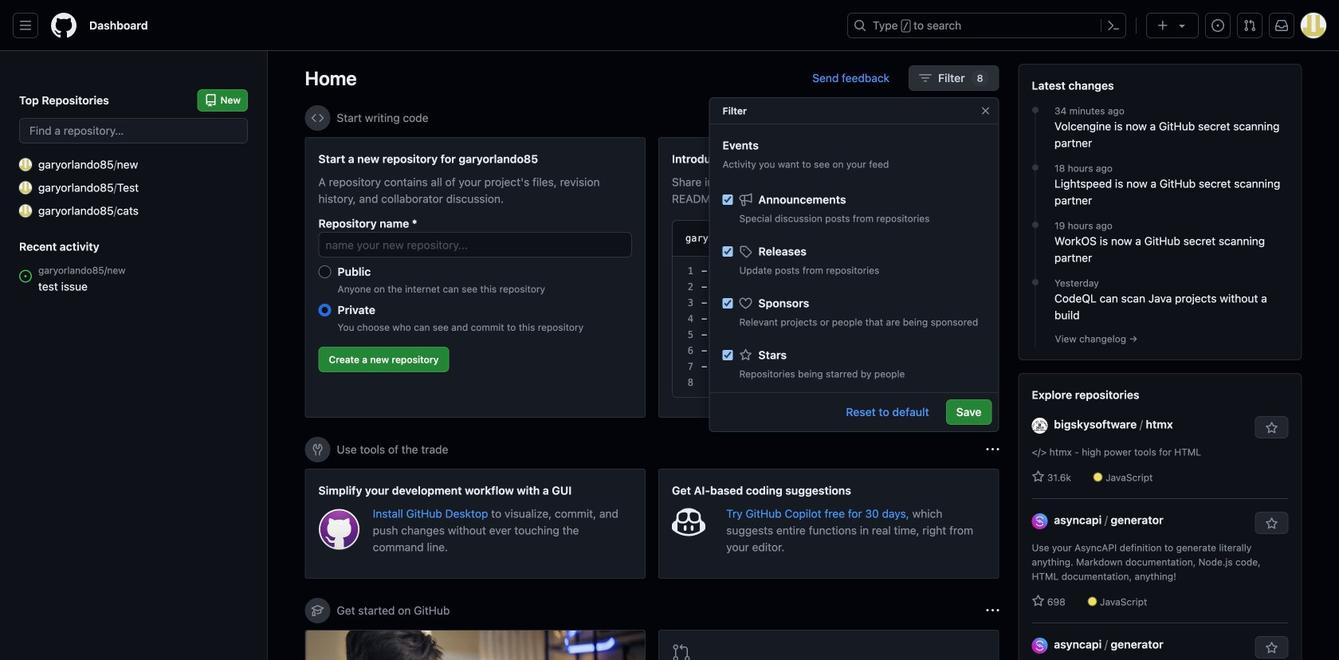 Task type: vqa. For each thing, say whether or not it's contained in the screenshot.
the bottom dot fill icon
yes



Task type: locate. For each thing, give the bounding box(es) containing it.
star image
[[739, 349, 752, 362], [1032, 595, 1045, 608]]

dot fill image
[[1029, 104, 1042, 116], [1029, 161, 1042, 174], [1029, 276, 1042, 289]]

1 vertical spatial star image
[[1032, 595, 1045, 608]]

open issue image
[[19, 270, 32, 283]]

0 vertical spatial dot fill image
[[1029, 104, 1042, 116]]

1 vertical spatial star this repository image
[[1266, 642, 1278, 655]]

why am i seeing this? image
[[987, 443, 999, 456], [987, 604, 999, 617]]

None radio
[[319, 265, 331, 278], [319, 304, 331, 316], [319, 265, 331, 278], [319, 304, 331, 316]]

star this repository image for @asyncapi profile image
[[1266, 517, 1278, 530]]

none submit inside introduce yourself with a profile readme element
[[921, 227, 972, 250]]

@asyncapi profile image
[[1032, 638, 1048, 654]]

issue opened image
[[1212, 19, 1225, 32]]

tag image
[[739, 245, 752, 258]]

0 vertical spatial star image
[[739, 349, 752, 362]]

1 horizontal spatial star image
[[1032, 595, 1045, 608]]

1 why am i seeing this? image from the top
[[987, 443, 999, 456]]

git pull request image
[[672, 643, 691, 660]]

1 vertical spatial dot fill image
[[1029, 161, 1042, 174]]

0 vertical spatial star this repository image
[[1266, 517, 1278, 530]]

close menu image
[[979, 104, 992, 117]]

simplify your development workflow with a gui element
[[305, 469, 646, 579]]

2 star this repository image from the top
[[1266, 642, 1278, 655]]

dot fill image down dot fill image
[[1029, 276, 1042, 289]]

megaphone image
[[739, 193, 752, 206]]

what is github? image
[[306, 631, 645, 660]]

0 vertical spatial why am i seeing this? image
[[987, 443, 999, 456]]

star image down heart image
[[739, 349, 752, 362]]

explore element
[[1018, 64, 1302, 660]]

1 dot fill image from the top
[[1029, 104, 1042, 116]]

None checkbox
[[723, 195, 733, 205], [723, 246, 733, 257], [723, 195, 733, 205], [723, 246, 733, 257]]

2 why am i seeing this? image from the top
[[987, 604, 999, 617]]

None checkbox
[[723, 298, 733, 309], [723, 350, 733, 360], [723, 298, 733, 309], [723, 350, 733, 360]]

dot fill image right why am i seeing this? icon
[[1029, 104, 1042, 116]]

None submit
[[921, 227, 972, 250]]

dot fill image up dot fill image
[[1029, 161, 1042, 174]]

tools image
[[311, 443, 324, 456]]

2 vertical spatial dot fill image
[[1029, 276, 1042, 289]]

name your new repository... text field
[[319, 232, 632, 258]]

star image up @asyncapi profile icon
[[1032, 595, 1045, 608]]

introduce yourself with a profile readme element
[[659, 137, 999, 418]]

star image
[[1032, 470, 1045, 483]]

1 vertical spatial why am i seeing this? image
[[987, 604, 999, 617]]

@bigskysoftware profile image
[[1032, 418, 1048, 434]]

1 star this repository image from the top
[[1266, 517, 1278, 530]]

star this repository image
[[1266, 517, 1278, 530], [1266, 642, 1278, 655]]

menu
[[710, 179, 999, 600]]



Task type: describe. For each thing, give the bounding box(es) containing it.
get ai-based coding suggestions element
[[659, 469, 999, 579]]

star this repository image for @asyncapi profile icon
[[1266, 642, 1278, 655]]

filter image
[[919, 72, 932, 85]]

new image
[[19, 158, 32, 171]]

why am i seeing this? image
[[987, 112, 999, 124]]

explore repositories navigation
[[1018, 373, 1302, 660]]

0 horizontal spatial star image
[[739, 349, 752, 362]]

homepage image
[[51, 13, 77, 38]]

start a new repository element
[[305, 137, 646, 418]]

test image
[[19, 181, 32, 194]]

Top Repositories search field
[[19, 118, 248, 144]]

2 dot fill image from the top
[[1029, 161, 1042, 174]]

Find a repository… text field
[[19, 118, 248, 144]]

command palette image
[[1107, 19, 1120, 32]]

notifications image
[[1276, 19, 1288, 32]]

mortar board image
[[311, 604, 324, 617]]

triangle down image
[[1176, 19, 1189, 32]]

github desktop image
[[319, 509, 360, 550]]

why am i seeing this? image for what is github? element
[[987, 604, 999, 617]]

what is github? element
[[305, 630, 646, 660]]

plus image
[[1157, 19, 1170, 32]]

dot fill image
[[1029, 218, 1042, 231]]

star this repository image
[[1266, 422, 1278, 435]]

cats image
[[19, 204, 32, 217]]

@asyncapi profile image
[[1032, 513, 1048, 529]]

why am i seeing this? image for simplify your development workflow with a gui element
[[987, 443, 999, 456]]

heart image
[[739, 297, 752, 310]]

code image
[[311, 112, 324, 124]]

3 dot fill image from the top
[[1029, 276, 1042, 289]]

git pull request image
[[1244, 19, 1256, 32]]



